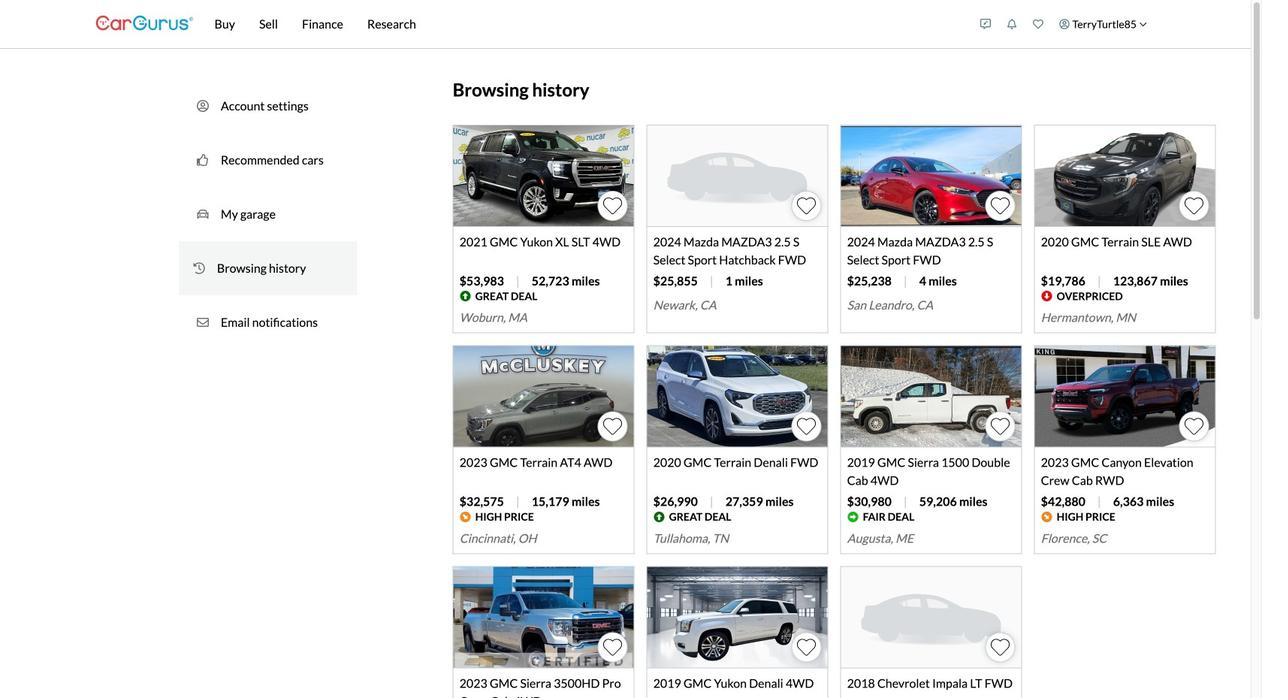 Task type: vqa. For each thing, say whether or not it's contained in the screenshot.
the 2018 Chevrolet Impala LT FWD image
yes



Task type: describe. For each thing, give the bounding box(es) containing it.
2024 mazda mazda3 2.5 s select sport fwd image
[[841, 125, 1022, 227]]

chevron down image
[[1140, 20, 1148, 28]]

2018 chevrolet impala lt fwd image
[[841, 567, 1022, 668]]

2023 gmc canyon elevation crew cab rwd image
[[1035, 346, 1216, 448]]

add a car review image
[[981, 19, 991, 29]]

2020 gmc terrain sle awd image
[[1035, 125, 1216, 227]]

2020 gmc terrain denali fwd image
[[648, 346, 828, 448]]

thumbs up image
[[197, 153, 209, 168]]

2024 mazda mazda3 2.5 s select sport hatchback fwd image
[[648, 125, 828, 227]]

2021 gmc yukon xl slt 4wd image
[[454, 125, 634, 227]]



Task type: locate. For each thing, give the bounding box(es) containing it.
user icon image
[[1060, 19, 1070, 29]]

2023 gmc sierra 3500hd pro crew cab 4wd image
[[454, 567, 634, 668]]

history image
[[193, 261, 205, 276]]

car image
[[197, 207, 209, 222]]

menu
[[973, 3, 1155, 45]]

user circle image
[[197, 98, 209, 113]]

2019 gmc yukon denali 4wd image
[[648, 567, 828, 668]]

2023 gmc terrain at4 awd image
[[454, 346, 634, 448]]

menu bar
[[194, 0, 973, 48]]

envelope image
[[197, 315, 209, 330]]

open notifications image
[[1007, 19, 1018, 29]]

menu item
[[1052, 3, 1155, 45]]

saved cars image
[[1033, 19, 1044, 29]]

2019 gmc sierra 1500 double cab 4wd image
[[841, 346, 1022, 448]]



